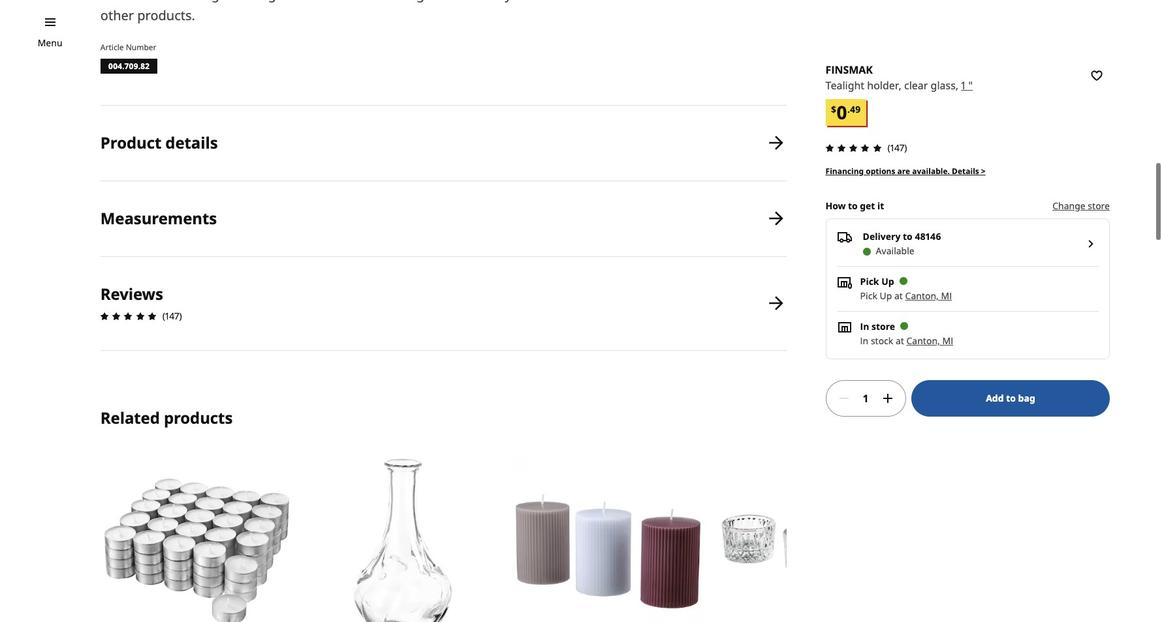 Task type: vqa. For each thing, say whether or not it's contained in the screenshot.
'An Outdoor Space With Nämmarö Benches And A Table With A Bröggan Tablecloth And Glassware, And A Vase Of Sunflowers.' image
no



Task type: locate. For each thing, give the bounding box(es) containing it.
to up available
[[903, 231, 913, 243]]

pick up at canton, mi
[[860, 290, 952, 302]]

0 vertical spatial canton, mi button
[[905, 290, 952, 302]]

timeless
[[112, 0, 163, 3]]

at for up
[[894, 290, 903, 302]]

1 vertical spatial (147)
[[162, 310, 182, 322]]

0 vertical spatial store
[[1088, 200, 1110, 212]]

canton, mi button
[[905, 290, 952, 302], [906, 335, 953, 347]]

stock
[[871, 335, 893, 347]]

review: 4.9 out of 5 stars. total reviews: 147 image inside (147) button
[[822, 140, 885, 156]]

1 horizontal spatial review: 4.9 out of 5 stars. total reviews: 147 image
[[822, 140, 885, 156]]

pick for pick up at canton, mi
[[860, 290, 877, 302]]

to inside a timeless and elegant design makes finsmak tealight holder easy to use and combine with other products.
[[515, 0, 528, 3]]

measurements
[[100, 208, 217, 229]]

review: 4.9 out of 5 stars. total reviews: 147 image down 'reviews'
[[97, 309, 160, 324]]

0 vertical spatial up
[[881, 276, 894, 288]]

up up pick up at canton, mi
[[881, 276, 894, 288]]

finsmak
[[331, 0, 387, 3], [826, 63, 873, 77]]

design
[[243, 0, 284, 3]]

1 vertical spatial finsmak
[[826, 63, 873, 77]]

pick up pick up at canton, mi
[[860, 276, 879, 288]]

1 vertical spatial at
[[896, 335, 904, 347]]

0 horizontal spatial finsmak
[[331, 0, 387, 3]]

1 horizontal spatial finsmak
[[826, 63, 873, 77]]

up down pick up
[[880, 290, 892, 302]]

canton,
[[905, 290, 939, 302], [906, 335, 940, 347]]

in up "in stock at canton, mi"
[[860, 321, 869, 333]]

product details heading
[[100, 132, 218, 153]]

to left bag
[[1006, 392, 1016, 405]]

0 horizontal spatial (147)
[[162, 310, 182, 322]]

0 horizontal spatial review: 4.9 out of 5 stars. total reviews: 147 image
[[97, 309, 160, 324]]

Quantity input value text field
[[857, 381, 875, 417]]

are
[[897, 166, 910, 177]]

use
[[531, 0, 553, 3]]

finsmak up tealight
[[826, 63, 873, 77]]

glass,
[[931, 78, 958, 93]]

to left get at top right
[[848, 200, 858, 212]]

and
[[166, 0, 190, 3], [556, 0, 580, 3]]

list containing product details
[[97, 106, 786, 351]]

finsmak inside finsmak tealight holder, clear glass, 1 "
[[826, 63, 873, 77]]

menu button
[[38, 36, 62, 50]]

menu
[[38, 37, 62, 49]]

0 vertical spatial finsmak
[[331, 0, 387, 3]]

elegant
[[193, 0, 240, 3]]

measurements button
[[100, 181, 786, 256]]

and up products.
[[166, 0, 190, 3]]

at right stock
[[896, 335, 904, 347]]

$ 0 . 49
[[831, 100, 861, 125]]

0 vertical spatial review: 4.9 out of 5 stars. total reviews: 147 image
[[822, 140, 885, 156]]

delivery
[[863, 231, 901, 243]]

pick down pick up
[[860, 290, 877, 302]]

tealight
[[390, 0, 437, 3]]

1 horizontal spatial (147)
[[888, 142, 907, 154]]

1 vertical spatial pick
[[860, 290, 877, 302]]

financing
[[826, 166, 864, 177]]

finsmak right "makes"
[[331, 0, 387, 3]]

(147)
[[888, 142, 907, 154], [162, 310, 182, 322]]

1 vertical spatial mi
[[942, 335, 953, 347]]

0 vertical spatial at
[[894, 290, 903, 302]]

>
[[981, 166, 986, 177]]

1 vertical spatial canton, mi button
[[906, 335, 953, 347]]

1 horizontal spatial and
[[556, 0, 580, 3]]

right image
[[1083, 236, 1099, 252]]

canton, up in stock at canton, mi group
[[905, 290, 939, 302]]

products
[[164, 407, 233, 429]]

up
[[881, 276, 894, 288], [880, 290, 892, 302]]

0 vertical spatial (147)
[[888, 142, 907, 154]]

1 horizontal spatial store
[[1088, 200, 1110, 212]]

related
[[100, 407, 160, 429]]

mi for pick up at canton, mi
[[941, 290, 952, 302]]

review: 4.9 out of 5 stars. total reviews: 147 image up financing
[[822, 140, 885, 156]]

finsmak inside a timeless and elegant design makes finsmak tealight holder easy to use and combine with other products.
[[331, 0, 387, 3]]

how
[[826, 200, 846, 212]]

store for in store
[[872, 321, 895, 333]]

mi
[[941, 290, 952, 302], [942, 335, 953, 347]]

with
[[640, 0, 666, 3]]

holder
[[441, 0, 481, 3]]

pick
[[860, 276, 879, 288], [860, 290, 877, 302]]

mi down pick up at canton, mi
[[942, 335, 953, 347]]

details
[[952, 166, 979, 177]]

store right change
[[1088, 200, 1110, 212]]

0 horizontal spatial store
[[872, 321, 895, 333]]

1 vertical spatial canton,
[[906, 335, 940, 347]]

up for pick up at canton, mi
[[880, 290, 892, 302]]

to left use
[[515, 0, 528, 3]]

in
[[860, 321, 869, 333], [860, 335, 868, 347]]

canton, mi button up "in stock at canton, mi"
[[905, 290, 952, 302]]

related products
[[100, 407, 233, 429]]

to
[[515, 0, 528, 3], [848, 200, 858, 212], [903, 231, 913, 243], [1006, 392, 1016, 405]]

to for add to bag
[[1006, 392, 1016, 405]]

1 and from the left
[[166, 0, 190, 3]]

reviews heading
[[100, 283, 163, 305]]

1 vertical spatial up
[[880, 290, 892, 302]]

and right use
[[556, 0, 580, 3]]

(147) inside button
[[888, 142, 907, 154]]

1 vertical spatial in
[[860, 335, 868, 347]]

1 vertical spatial review: 4.9 out of 5 stars. total reviews: 147 image
[[97, 309, 160, 324]]

it
[[877, 200, 884, 212]]

review: 4.9 out of 5 stars. total reviews: 147 image
[[822, 140, 885, 156], [97, 309, 160, 324]]

0 horizontal spatial and
[[166, 0, 190, 3]]

2 and from the left
[[556, 0, 580, 3]]

store for change store
[[1088, 200, 1110, 212]]

clear
[[904, 78, 928, 93]]

0 vertical spatial canton,
[[905, 290, 939, 302]]

pick for pick up
[[860, 276, 879, 288]]

how to get it
[[826, 200, 884, 212]]

49
[[850, 103, 861, 115]]

0
[[836, 100, 847, 125]]

kopparlönn scented pillar candle, almond & cherry/mixed colors, 30 hr image
[[512, 456, 704, 623]]

product details button
[[100, 106, 786, 181]]

2 in from the top
[[860, 335, 868, 347]]

at
[[894, 290, 903, 302], [896, 335, 904, 347]]

number
[[126, 42, 156, 53]]

canton, mi button right stock
[[906, 335, 953, 347]]

(147) down 'reviews'
[[162, 310, 182, 322]]

(147) up the are
[[888, 142, 907, 154]]

easy
[[484, 0, 512, 3]]

product details
[[100, 132, 218, 153]]

article
[[100, 42, 124, 53]]

2 pick from the top
[[860, 290, 877, 302]]

in left stock
[[860, 335, 868, 347]]

to inside button
[[1006, 392, 1016, 405]]

1 vertical spatial store
[[872, 321, 895, 333]]

product
[[100, 132, 161, 153]]

canton, for in stock at
[[906, 335, 940, 347]]

list
[[97, 106, 786, 351]]

1
[[961, 78, 966, 93]]

to for delivery to 48146
[[903, 231, 913, 243]]

store inside button
[[1088, 200, 1110, 212]]

store
[[1088, 200, 1110, 212], [872, 321, 895, 333]]

change store button
[[1053, 199, 1110, 214]]

canton, right stock
[[906, 335, 940, 347]]

1 pick from the top
[[860, 276, 879, 288]]

at up the in store
[[894, 290, 903, 302]]

1 in from the top
[[860, 321, 869, 333]]

0 vertical spatial pick
[[860, 276, 879, 288]]

mi up "in stock at canton, mi"
[[941, 290, 952, 302]]

0 vertical spatial mi
[[941, 290, 952, 302]]

store up stock
[[872, 321, 895, 333]]

0 vertical spatial in
[[860, 321, 869, 333]]

(147) inside list
[[162, 310, 182, 322]]



Task type: describe. For each thing, give the bounding box(es) containing it.
makes
[[287, 0, 328, 3]]

available.
[[912, 166, 950, 177]]

viljestark vase, clear glass, 6 ¾ " image
[[306, 456, 499, 623]]

financing options are available. details >
[[826, 166, 986, 177]]

(147) for review: 4.9 out of 5 stars. total reviews: 147 image within (147) button
[[888, 142, 907, 154]]

available
[[876, 245, 914, 257]]

$
[[831, 103, 836, 115]]

add to bag button
[[911, 381, 1110, 417]]

in store
[[860, 321, 895, 333]]

delivery to 48146
[[863, 231, 941, 243]]

pick up at canton, mi group
[[860, 290, 952, 302]]

reviews
[[100, 283, 163, 305]]

canton, mi button for pick up at
[[905, 290, 952, 302]]

004.709.82
[[108, 61, 149, 72]]

up for pick up
[[881, 276, 894, 288]]

canton, mi button for in stock at
[[906, 335, 953, 347]]

add to bag
[[986, 392, 1035, 405]]

(147) button
[[822, 140, 907, 156]]

a timeless and elegant design makes finsmak tealight holder easy to use and combine with other products.
[[100, 0, 666, 24]]

mi for in stock at canton, mi
[[942, 335, 953, 347]]

in stock at canton, mi
[[860, 335, 953, 347]]

1 " button
[[961, 78, 973, 94]]

products.
[[137, 7, 195, 24]]

options
[[866, 166, 895, 177]]

in for in store
[[860, 321, 869, 333]]

bag
[[1018, 392, 1035, 405]]

in for in stock at canton, mi
[[860, 335, 868, 347]]

canton, for pick up at
[[905, 290, 939, 302]]

smällspirea tealight holder, clear glass/patterned, 1 ½ " image
[[717, 456, 910, 623]]

glimma unscented tealights image
[[100, 456, 293, 623]]

get
[[860, 200, 875, 212]]

"
[[968, 78, 973, 93]]

other
[[100, 7, 134, 24]]

(147) for leftmost review: 4.9 out of 5 stars. total reviews: 147 image
[[162, 310, 182, 322]]

to for how to get it
[[848, 200, 858, 212]]

change
[[1053, 200, 1086, 212]]

in stock at canton, mi group
[[860, 335, 953, 347]]

details
[[165, 132, 218, 153]]

at for stock
[[896, 335, 904, 347]]

finsmak tealight holder, clear glass, 1 "
[[826, 63, 973, 93]]

tealight
[[826, 78, 864, 93]]

combine
[[583, 0, 636, 3]]

add
[[986, 392, 1004, 405]]

a
[[100, 0, 109, 3]]

financing options are available. details > button
[[826, 166, 986, 178]]

holder,
[[867, 78, 901, 93]]

change store
[[1053, 200, 1110, 212]]

.
[[847, 103, 850, 115]]

pick up
[[860, 276, 894, 288]]

48146
[[915, 231, 941, 243]]

measurements heading
[[100, 208, 217, 229]]

article number
[[100, 42, 156, 53]]



